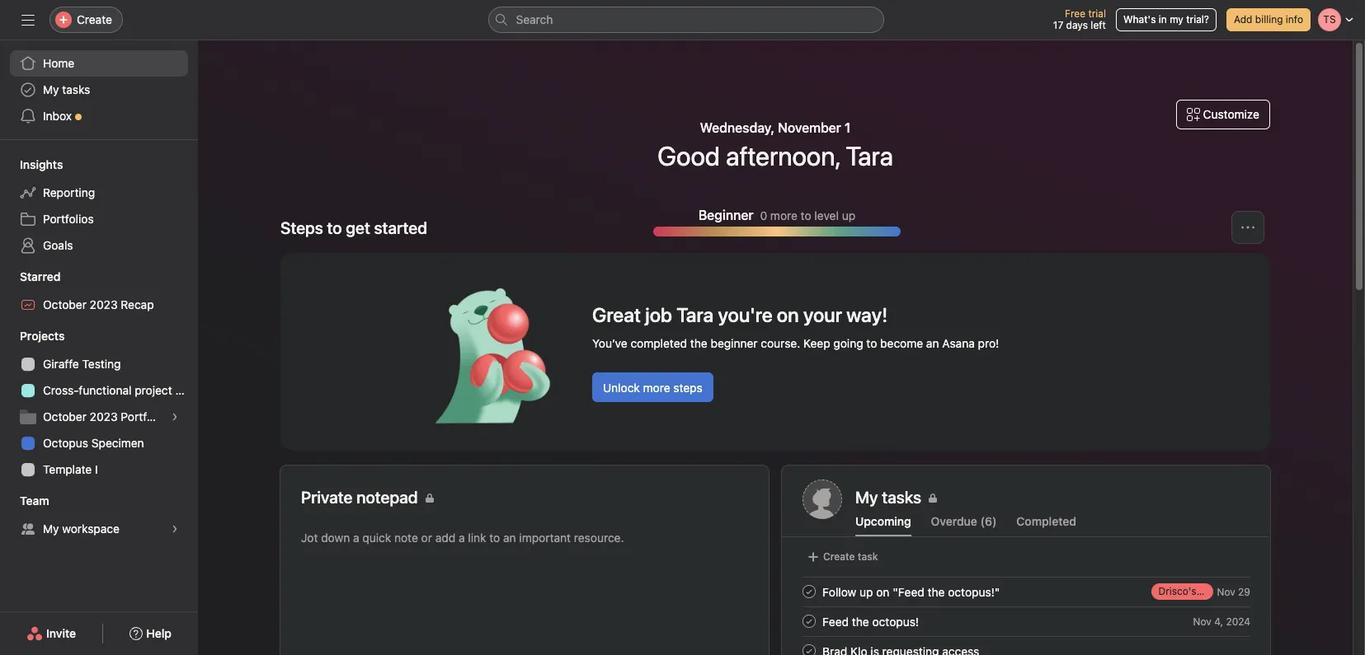 Task type: locate. For each thing, give the bounding box(es) containing it.
completed button
[[1017, 515, 1077, 537]]

to right going
[[867, 337, 877, 351]]

1 vertical spatial up
[[860, 585, 873, 599]]

starred button
[[0, 269, 61, 285]]

1 vertical spatial create
[[823, 551, 855, 564]]

invite
[[46, 627, 76, 641]]

completed image for follow
[[800, 583, 819, 602]]

0 vertical spatial nov
[[1217, 586, 1236, 599]]

the left beginner
[[690, 337, 708, 351]]

2 2023 from the top
[[90, 410, 118, 424]]

octopus!"
[[948, 585, 1000, 599]]

1 vertical spatial october
[[43, 410, 87, 424]]

nov
[[1217, 586, 1236, 599], [1194, 616, 1212, 628]]

on left "feed
[[876, 585, 890, 599]]

my left the tasks
[[43, 83, 59, 97]]

october down starred at top left
[[43, 298, 87, 312]]

0 horizontal spatial up
[[842, 208, 856, 222]]

create
[[77, 12, 112, 26], [823, 551, 855, 564]]

october up octopus
[[43, 410, 87, 424]]

create up home link on the top of the page
[[77, 12, 112, 26]]

what's in my trial? button
[[1116, 8, 1217, 31]]

2 horizontal spatial the
[[928, 585, 945, 599]]

cross-functional project plan link
[[10, 378, 198, 404]]

octopus
[[43, 436, 88, 451]]

0 vertical spatial october
[[43, 298, 87, 312]]

up right follow
[[860, 585, 873, 599]]

1 vertical spatial more
[[643, 381, 670, 395]]

the right "feed
[[928, 585, 945, 599]]

1 horizontal spatial the
[[852, 615, 869, 629]]

1
[[845, 120, 851, 135]]

2 completed image from the top
[[800, 612, 819, 632]]

customize button
[[1176, 100, 1271, 130]]

0
[[760, 208, 767, 222]]

nov left 29 on the bottom right of the page
[[1217, 586, 1236, 599]]

you've
[[592, 337, 628, 351]]

octopus specimen
[[43, 436, 144, 451]]

on
[[777, 304, 799, 327], [876, 585, 890, 599]]

0 vertical spatial more
[[771, 208, 798, 222]]

the right feed
[[852, 615, 869, 629]]

insights
[[20, 158, 63, 172]]

wednesday, november 1 good afternoon, tara
[[658, 120, 893, 172]]

add
[[1234, 13, 1253, 26]]

october 2023 portfolio link
[[10, 404, 188, 431]]

recap
[[121, 298, 154, 312]]

2 vertical spatial the
[[852, 615, 869, 629]]

more inside beginner 0 more to level up
[[771, 208, 798, 222]]

1 vertical spatial on
[[876, 585, 890, 599]]

hide sidebar image
[[21, 13, 35, 26]]

to inside beginner 0 more to level up
[[801, 208, 812, 222]]

1 vertical spatial my
[[43, 522, 59, 536]]

1 vertical spatial tara
[[677, 304, 714, 327]]

my tasks
[[43, 83, 90, 97]]

october
[[43, 298, 87, 312], [43, 410, 87, 424]]

0 horizontal spatial on
[[777, 304, 799, 327]]

2023 left the recap
[[90, 298, 118, 312]]

job
[[645, 304, 672, 327]]

my inside my workspace "link"
[[43, 522, 59, 536]]

going
[[834, 337, 864, 351]]

octopus!
[[872, 615, 919, 629]]

0 horizontal spatial create
[[77, 12, 112, 26]]

2024
[[1226, 616, 1251, 628]]

in
[[1159, 13, 1167, 26]]

my inside my tasks link
[[43, 83, 59, 97]]

1 vertical spatial completed checkbox
[[800, 612, 819, 632]]

0 vertical spatial create
[[77, 12, 112, 26]]

1 horizontal spatial create
[[823, 551, 855, 564]]

create inside popup button
[[77, 12, 112, 26]]

0 vertical spatial 2023
[[90, 298, 118, 312]]

portfolios link
[[10, 206, 188, 233]]

1 2023 from the top
[[90, 298, 118, 312]]

completed image left feed
[[800, 612, 819, 632]]

steps to get started
[[281, 219, 427, 238]]

create left task
[[823, 551, 855, 564]]

my tasks link
[[10, 77, 188, 103]]

task
[[858, 551, 878, 564]]

october for october 2023 recap
[[43, 298, 87, 312]]

unlock more steps button
[[592, 373, 713, 403]]

insights element
[[0, 150, 198, 262]]

nov for nov 4, 2024
[[1194, 616, 1212, 628]]

2023 down cross-functional project plan 'link'
[[90, 410, 118, 424]]

2 completed checkbox from the top
[[800, 612, 819, 632]]

2023 for portfolio
[[90, 410, 118, 424]]

1 completed image from the top
[[800, 583, 819, 602]]

teams element
[[0, 487, 198, 546]]

0 vertical spatial on
[[777, 304, 799, 327]]

become
[[881, 337, 923, 351]]

2023 inside starred element
[[90, 298, 118, 312]]

on up course.
[[777, 304, 799, 327]]

tara right job
[[677, 304, 714, 327]]

1 horizontal spatial more
[[771, 208, 798, 222]]

help button
[[119, 620, 182, 649]]

2 october from the top
[[43, 410, 87, 424]]

inbox
[[43, 109, 72, 123]]

giraffe testing
[[43, 357, 121, 371]]

completed image left follow
[[800, 583, 819, 602]]

to left level at the right of page
[[801, 208, 812, 222]]

more left steps
[[643, 381, 670, 395]]

october inside starred element
[[43, 298, 87, 312]]

more right 0
[[771, 208, 798, 222]]

october 2023 recap
[[43, 298, 154, 312]]

customize
[[1204, 107, 1260, 121]]

1 my from the top
[[43, 83, 59, 97]]

days
[[1066, 19, 1088, 31]]

to right steps
[[327, 219, 342, 238]]

2023 inside the projects element
[[90, 410, 118, 424]]

trial
[[1089, 7, 1106, 20]]

1 vertical spatial completed image
[[800, 612, 819, 632]]

search list box
[[488, 7, 884, 33]]

0 vertical spatial up
[[842, 208, 856, 222]]

29
[[1239, 586, 1251, 599]]

follow
[[823, 585, 857, 599]]

0 vertical spatial the
[[690, 337, 708, 351]]

1 horizontal spatial to
[[801, 208, 812, 222]]

1 vertical spatial nov
[[1194, 616, 1212, 628]]

course.
[[761, 337, 801, 351]]

what's
[[1124, 13, 1156, 26]]

my tasks
[[856, 488, 922, 507]]

completed checkbox left follow
[[800, 583, 819, 602]]

keep
[[804, 337, 831, 351]]

october inside the projects element
[[43, 410, 87, 424]]

tara inside wednesday, november 1 good afternoon, tara
[[846, 140, 893, 172]]

steps
[[674, 381, 703, 395]]

completed image
[[800, 583, 819, 602], [800, 612, 819, 632]]

starred element
[[0, 262, 198, 322]]

my
[[43, 83, 59, 97], [43, 522, 59, 536]]

nov left 4, at the bottom of page
[[1194, 616, 1212, 628]]

1 horizontal spatial nov
[[1217, 586, 1236, 599]]

level
[[815, 208, 839, 222]]

completed image
[[800, 642, 819, 656]]

my down team
[[43, 522, 59, 536]]

see details, october 2023 portfolio image
[[170, 413, 180, 422]]

create inside button
[[823, 551, 855, 564]]

0 horizontal spatial the
[[690, 337, 708, 351]]

completed checkbox left feed
[[800, 612, 819, 632]]

goals link
[[10, 233, 188, 259]]

upcoming
[[856, 515, 911, 529]]

0 vertical spatial tara
[[846, 140, 893, 172]]

(6)
[[981, 515, 997, 529]]

1 october from the top
[[43, 298, 87, 312]]

actions image
[[1242, 221, 1255, 234]]

0 horizontal spatial nov
[[1194, 616, 1212, 628]]

0 horizontal spatial to
[[327, 219, 342, 238]]

up right level at the right of page
[[842, 208, 856, 222]]

see details, my workspace image
[[170, 525, 180, 535]]

starred
[[20, 270, 61, 284]]

2 my from the top
[[43, 522, 59, 536]]

giraffe
[[43, 357, 79, 371]]

the
[[690, 337, 708, 351], [928, 585, 945, 599], [852, 615, 869, 629]]

1 completed checkbox from the top
[[800, 583, 819, 602]]

0 vertical spatial completed image
[[800, 583, 819, 602]]

template
[[43, 463, 92, 477]]

1 horizontal spatial up
[[860, 585, 873, 599]]

my
[[1170, 13, 1184, 26]]

17
[[1053, 19, 1064, 31]]

0 vertical spatial my
[[43, 83, 59, 97]]

my for my tasks
[[43, 83, 59, 97]]

Completed checkbox
[[800, 583, 819, 602], [800, 612, 819, 632]]

Completed checkbox
[[800, 642, 819, 656]]

invite button
[[16, 620, 87, 649]]

info
[[1286, 13, 1304, 26]]

drinks
[[1200, 586, 1229, 598]]

notepad
[[357, 488, 418, 507]]

1 vertical spatial 2023
[[90, 410, 118, 424]]

2023
[[90, 298, 118, 312], [90, 410, 118, 424]]

feed the octopus!
[[823, 615, 919, 629]]

feed
[[823, 615, 849, 629]]

tara down 1
[[846, 140, 893, 172]]

nov for nov 29
[[1217, 586, 1236, 599]]

1 horizontal spatial tara
[[846, 140, 893, 172]]

inbox link
[[10, 103, 188, 130]]

0 vertical spatial completed checkbox
[[800, 583, 819, 602]]

0 horizontal spatial more
[[643, 381, 670, 395]]



Task type: vqa. For each thing, say whether or not it's contained in the screenshot.
2023 associated with Portfolio
yes



Task type: describe. For each thing, give the bounding box(es) containing it.
create for create
[[77, 12, 112, 26]]

overdue (6)
[[931, 515, 997, 529]]

reporting
[[43, 186, 95, 200]]

up inside beginner 0 more to level up
[[842, 208, 856, 222]]

you've completed the beginner course. keep going to become an asana pro!
[[592, 337, 999, 351]]

search button
[[488, 7, 884, 33]]

project
[[135, 384, 172, 398]]

unlock more steps
[[603, 381, 703, 395]]

"feed
[[893, 585, 925, 599]]

projects element
[[0, 322, 198, 487]]

add profile photo image
[[803, 480, 842, 520]]

more inside unlock more steps button
[[643, 381, 670, 395]]

cross-functional project plan
[[43, 384, 198, 398]]

completed
[[631, 337, 687, 351]]

completed image for feed
[[800, 612, 819, 632]]

add billing info
[[1234, 13, 1304, 26]]

get started
[[346, 219, 427, 238]]

completed checkbox for feed
[[800, 612, 819, 632]]

overdue (6) button
[[931, 515, 997, 537]]

insights button
[[0, 157, 63, 173]]

afternoon,
[[726, 140, 840, 172]]

i
[[95, 463, 98, 477]]

free
[[1065, 7, 1086, 20]]

template i
[[43, 463, 98, 477]]

1 vertical spatial the
[[928, 585, 945, 599]]

portfolio
[[121, 410, 166, 424]]

drisco's drinks
[[1159, 586, 1229, 598]]

projects
[[20, 329, 65, 343]]

global element
[[0, 40, 198, 139]]

portfolios
[[43, 212, 94, 226]]

2023 for recap
[[90, 298, 118, 312]]

create button
[[50, 7, 123, 33]]

0 horizontal spatial tara
[[677, 304, 714, 327]]

add billing info button
[[1227, 8, 1311, 31]]

projects button
[[0, 328, 65, 345]]

beginner 0 more to level up
[[699, 208, 856, 223]]

drisco's
[[1159, 586, 1197, 598]]

left
[[1091, 19, 1106, 31]]

good
[[658, 140, 720, 172]]

workspace
[[62, 522, 120, 536]]

giraffe testing link
[[10, 351, 188, 378]]

home link
[[10, 50, 188, 77]]

template i link
[[10, 457, 188, 484]]

octopus specimen link
[[10, 431, 188, 457]]

october 2023 recap link
[[10, 292, 188, 318]]

great job tara you're on your way!
[[592, 304, 888, 327]]

my workspace link
[[10, 517, 188, 543]]

private notepad
[[301, 488, 418, 507]]

create for create task
[[823, 551, 855, 564]]

1 horizontal spatial on
[[876, 585, 890, 599]]

unlock
[[603, 381, 640, 395]]

november
[[778, 120, 842, 135]]

2 horizontal spatial to
[[867, 337, 877, 351]]

4,
[[1215, 616, 1224, 628]]

goals
[[43, 238, 73, 252]]

create task
[[823, 551, 878, 564]]

drisco's drinks link
[[1152, 584, 1229, 601]]

completed checkbox for follow
[[800, 583, 819, 602]]

you're
[[718, 304, 773, 327]]

follow up on "feed the octopus!"
[[823, 585, 1000, 599]]

upcoming button
[[856, 515, 911, 537]]

my workspace
[[43, 522, 120, 536]]

tasks
[[62, 83, 90, 97]]

what's in my trial?
[[1124, 13, 1210, 26]]

team button
[[0, 493, 49, 510]]

specimen
[[91, 436, 144, 451]]

create task button
[[803, 546, 882, 569]]

nov 29
[[1217, 586, 1251, 599]]

october for october 2023 portfolio
[[43, 410, 87, 424]]

free trial 17 days left
[[1053, 7, 1106, 31]]

search
[[516, 12, 553, 26]]

home
[[43, 56, 74, 70]]

wednesday,
[[700, 120, 775, 135]]

trial?
[[1187, 13, 1210, 26]]

nov 4, 2024
[[1194, 616, 1251, 628]]

overdue
[[931, 515, 978, 529]]

nov 29 button
[[1217, 586, 1251, 599]]

reporting link
[[10, 180, 188, 206]]

your way!
[[804, 304, 888, 327]]

beginner
[[699, 208, 754, 223]]

asana
[[943, 337, 975, 351]]

billing
[[1256, 13, 1283, 26]]

my for my workspace
[[43, 522, 59, 536]]

cross-
[[43, 384, 79, 398]]

testing
[[82, 357, 121, 371]]

functional
[[79, 384, 132, 398]]

great
[[592, 304, 641, 327]]



